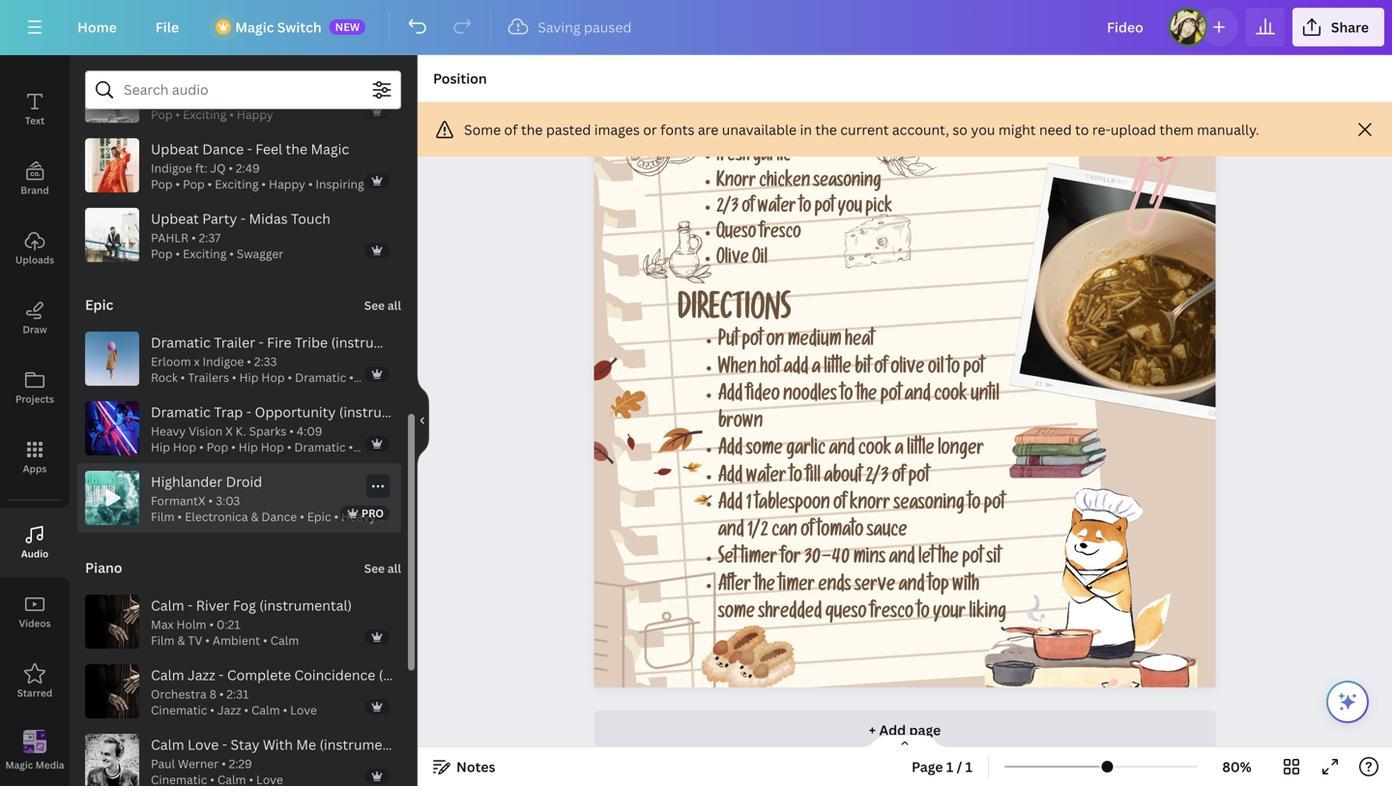 Task type: describe. For each thing, give the bounding box(es) containing it.
uploads
[[15, 253, 54, 266]]

all for (instrumental)
[[388, 297, 401, 313]]

trailers
[[188, 370, 229, 386]]

garlic inside put pot on medium heat when hot add a little bit of olive oil to pot add fideo noodles to the pot and cook until brown add some garlic and cook a little longer add water to fill about 2/3 of pot add 1 tablespoon of knorr seasoning to pot and 1/2 can of tomato sauce set timer for 30-40 mins and let the pot sit after the timer ends serve and top with some shredded queso fresco to your liking
[[787, 441, 826, 461]]

1 vertical spatial timer
[[779, 577, 815, 597]]

pop down ft:
[[183, 176, 205, 192]]

oil
[[752, 251, 768, 270]]

Design title text field
[[1092, 8, 1161, 46]]

trap
[[214, 403, 243, 421]]

you inside knorr chicken seasoning 2/3 of water to pot you pick queso fresco olive oil
[[838, 199, 863, 219]]

manually.
[[1197, 120, 1260, 139]]

upload
[[1111, 120, 1157, 139]]

water inside knorr chicken seasoning 2/3 of water to pot you pick queso fresco olive oil
[[758, 199, 796, 219]]

hip inside the erloom x indigoe • 2:33 rock • trailers • hip hop • dramatic • exciting
[[239, 370, 259, 386]]

sparks
[[249, 423, 287, 439]]

starred button
[[0, 647, 70, 717]]

2:33
[[254, 353, 277, 369]]

fideo
[[746, 387, 780, 407]]

of inside knorr chicken seasoning 2/3 of water to pot you pick queso fresco olive oil
[[742, 199, 755, 219]]

1 horizontal spatial you
[[971, 120, 996, 139]]

fresco inside knorr chicken seasoning 2/3 of water to pot you pick queso fresco olive oil
[[760, 225, 802, 244]]

ends
[[819, 577, 852, 597]]

of right about at bottom
[[892, 468, 905, 488]]

grey line cookbook icon isolated on white background. cooking book icon. recipe book. fork and knife icons. cutlery symbol.  vector illustration image
[[531, 571, 716, 712]]

tomato
[[817, 523, 864, 543]]

exciting inside indigoe ft: jq • 2:49 pop • pop • exciting • happy • inspiring
[[215, 176, 259, 192]]

x
[[194, 353, 200, 369]]

share button
[[1293, 8, 1385, 46]]

the right after
[[755, 577, 775, 597]]

with
[[263, 736, 293, 754]]

rock
[[151, 370, 178, 386]]

k.
[[236, 423, 246, 439]]

(instrumental) right tribe
[[331, 333, 424, 352]]

add
[[784, 359, 809, 380]]

chicken
[[759, 174, 811, 193]]

electronica
[[185, 509, 248, 525]]

+ add page button
[[594, 711, 1216, 750]]

calm love - stay with me (instrumental)
[[151, 736, 412, 754]]

0 horizontal spatial &
[[151, 525, 159, 541]]

trailer
[[214, 333, 255, 352]]

the left pasted
[[521, 120, 543, 139]]

switch
[[277, 18, 322, 36]]

vision
[[189, 423, 223, 439]]

see all for coincidence
[[364, 560, 401, 576]]

of right some in the top left of the page
[[504, 120, 518, 139]]

pick
[[866, 199, 893, 219]]

top
[[928, 577, 949, 597]]

2:29
[[229, 756, 252, 772]]

calm - river fog (instrumental)
[[151, 596, 352, 615]]

jazz inside the orchestra 8 • 2:31 cinematic • jazz • calm • love
[[217, 702, 241, 718]]

film inside formantx • 3:03 film • electronica & dance • epic • heavy & ponderous
[[151, 509, 175, 525]]

- for trailer
[[259, 333, 264, 352]]

upbeat for upbeat party - midas touch
[[151, 209, 199, 228]]

complete
[[227, 666, 291, 684]]

midas
[[249, 209, 288, 228]]

after
[[718, 577, 751, 597]]

1 vertical spatial magic
[[311, 140, 349, 158]]

current
[[841, 120, 889, 139]]

sauce
[[867, 523, 908, 543]]

paused
[[584, 18, 632, 36]]

2 horizontal spatial 1
[[966, 758, 973, 776]]

7th
[[151, 90, 169, 106]]

coincidence
[[294, 666, 376, 684]]

pop inside pahlr • 2:37 pop • exciting • swagger
[[151, 246, 173, 262]]

share
[[1332, 18, 1369, 36]]

to left re- at the right of the page
[[1076, 120, 1089, 139]]

heaven
[[171, 90, 214, 106]]

2 horizontal spatial &
[[251, 509, 259, 525]]

brand button
[[0, 144, 70, 214]]

pot left sit
[[962, 550, 983, 570]]

are
[[698, 120, 719, 139]]

saving paused status
[[499, 15, 642, 39]]

inspiring
[[316, 176, 364, 192]]

- for jazz
[[219, 666, 224, 684]]

dramatic up vision
[[151, 403, 211, 421]]

see all button for coincidence
[[362, 548, 403, 587]]

swagger inside pahlr • 2:37 pop • exciting • swagger
[[237, 246, 284, 262]]

tribe
[[295, 333, 328, 352]]

to down longer
[[968, 495, 981, 516]]

1 horizontal spatial a
[[895, 441, 904, 461]]

heavy inside the heavy vision x k. sparks • 4:09 hip hop • pop • hip hop • dramatic • exciting • swagger
[[151, 423, 186, 439]]

put pot on medium heat when hot add a little bit of olive oil to pot add fideo noodles to the pot and cook until brown add some garlic and cook a little longer add water to fill about 2/3 of pot add 1 tablespoon of knorr seasoning to pot and 1/2 can of tomato sauce set timer for 30-40 mins and let the pot sit after the timer ends serve and top with some shredded queso fresco to your liking
[[718, 332, 1007, 624]]

- for party
[[241, 209, 246, 228]]

indigoe inside indigoe ft: jq • 2:49 pop • pop • exciting • happy • inspiring
[[151, 160, 192, 176]]

pot up until
[[964, 359, 985, 380]]

in
[[800, 120, 812, 139]]

touch
[[291, 209, 331, 228]]

text button
[[0, 74, 70, 144]]

and left the let
[[889, 550, 915, 570]]

rock, trailers, hip hop, dramatic, exciting, 153 seconds element
[[151, 353, 386, 402]]

the down "bit"
[[857, 387, 877, 407]]

pot left on
[[742, 332, 763, 352]]

indigoe inside the erloom x indigoe • 2:33 rock • trailers • hip hop • dramatic • exciting
[[203, 353, 244, 369]]

on
[[767, 332, 785, 352]]

add inside button
[[880, 721, 906, 739]]

- for love
[[222, 736, 227, 754]]

audio
[[21, 547, 49, 560]]

+
[[869, 721, 876, 739]]

exciting inside 7th heaven pop • exciting • happy
[[183, 107, 227, 123]]

calm for love
[[151, 736, 184, 754]]

film & tv, ambient, calm, 21 seconds element
[[151, 616, 299, 649]]

orchestra
[[151, 686, 207, 702]]

olive oil hand drawn image
[[643, 221, 712, 283]]

fill
[[806, 468, 821, 488]]

hip hop, pop, hip hop, dramatic, exciting, swagger, 249 seconds element
[[151, 423, 386, 471]]

to right oil
[[948, 359, 960, 380]]

film inside max holm • 0:21 film & tv • ambient • calm
[[151, 633, 175, 649]]

so
[[953, 120, 968, 139]]

erloom
[[151, 353, 191, 369]]

medium
[[788, 332, 842, 352]]

main menu bar
[[0, 0, 1393, 55]]

opportunity
[[255, 403, 336, 421]]

and left 1/2
[[718, 523, 744, 543]]

pahlr
[[151, 230, 189, 246]]

hop inside the erloom x indigoe • 2:33 rock • trailers • hip hop • dramatic • exciting
[[262, 370, 285, 386]]

draw
[[23, 323, 47, 336]]

(instrumental) right coincidence
[[379, 666, 472, 684]]

(instrumental) right me
[[320, 736, 412, 754]]

longer
[[938, 441, 984, 461]]

epic inside formantx • 3:03 film • electronica & dance • epic • heavy & ponderous
[[307, 509, 331, 525]]

heavy inside formantx • 3:03 film • electronica & dance • epic • heavy & ponderous
[[341, 509, 376, 525]]

calm for jazz
[[151, 666, 184, 684]]

ft:
[[195, 160, 207, 176]]

0 horizontal spatial a
[[812, 359, 821, 380]]

see for (instrumental)
[[364, 297, 385, 313]]

need
[[1040, 120, 1072, 139]]

1 horizontal spatial 1
[[947, 758, 954, 776]]

0:21
[[217, 616, 240, 632]]

0 vertical spatial some
[[746, 441, 783, 461]]

pot up sit
[[984, 495, 1005, 516]]

dance inside formantx • 3:03 film • electronica & dance • epic • heavy & ponderous
[[261, 509, 297, 525]]

page
[[912, 758, 943, 776]]

of up tomato
[[834, 495, 847, 516]]

serve
[[855, 577, 896, 597]]

of right "bit"
[[875, 359, 888, 380]]

account,
[[893, 120, 950, 139]]

draw button
[[0, 283, 70, 353]]

seasoning inside put pot on medium heat when hot add a little bit of olive oil to pot add fideo noodles to the pot and cook until brown add some garlic and cook a little longer add water to fill about 2/3 of pot add 1 tablespoon of knorr seasoning to pot and 1/2 can of tomato sauce set timer for 30-40 mins and let the pot sit after the timer ends serve and top with some shredded queso fresco to your liking
[[894, 495, 965, 516]]

pot right about at bottom
[[909, 468, 930, 488]]

love inside the orchestra 8 • 2:31 cinematic • jazz • calm • love
[[290, 702, 317, 718]]

paul werner • 2:29
[[151, 756, 252, 772]]

holm
[[176, 616, 206, 632]]

werner
[[178, 756, 219, 772]]

pro
[[362, 506, 384, 520]]

exciting inside pahlr • 2:37 pop • exciting • swagger
[[183, 246, 227, 262]]

re-
[[1093, 120, 1111, 139]]

heavy vision x k. sparks • 4:09 hip hop • pop • hip hop • dramatic • exciting • swagger
[[151, 423, 353, 471]]

hop down sparks
[[261, 439, 284, 455]]

knorr chicken seasoning 2/3 of water to pot you pick queso fresco olive oil
[[717, 174, 893, 270]]

your
[[933, 604, 966, 624]]

2:49
[[236, 160, 260, 176]]

heat
[[845, 332, 875, 352]]

of right the "can"
[[801, 523, 814, 543]]

to left fill
[[790, 468, 803, 488]]

stay
[[231, 736, 260, 754]]

pot inside knorr chicken seasoning 2/3 of water to pot you pick queso fresco olive oil
[[815, 199, 835, 219]]

me
[[296, 736, 316, 754]]

(instrumental) right fog
[[259, 596, 352, 615]]

upbeat for upbeat dance - feel the magic
[[151, 140, 199, 158]]

notes
[[456, 758, 496, 776]]

upbeat dance - feel the magic
[[151, 140, 349, 158]]

to right noodles
[[841, 387, 853, 407]]

cinematic, jazz, calm, love, 151 seconds element
[[151, 686, 317, 719]]

let
[[919, 550, 935, 570]]

dramatic trap - opportunity (instrumental)
[[151, 403, 432, 421]]

until
[[971, 387, 1000, 407]]

2:31
[[227, 686, 249, 702]]



Task type: vqa. For each thing, say whether or not it's contained in the screenshot.
youtube video editor
no



Task type: locate. For each thing, give the bounding box(es) containing it.
pop inside the heavy vision x k. sparks • 4:09 hip hop • pop • hip hop • dramatic • exciting • swagger
[[207, 439, 228, 455]]

0 horizontal spatial indigoe
[[151, 160, 192, 176]]

dance down droid
[[261, 509, 297, 525]]

cook down oil
[[934, 387, 968, 407]]

0 vertical spatial film
[[151, 509, 175, 525]]

1 vertical spatial fresco
[[870, 604, 914, 624]]

1 up 1/2
[[746, 495, 752, 516]]

magic inside main menu bar
[[235, 18, 274, 36]]

happy inside 7th heaven pop • exciting • happy
[[237, 107, 273, 123]]

1 vertical spatial water
[[746, 468, 787, 488]]

and down olive
[[905, 387, 931, 407]]

with
[[953, 577, 980, 597]]

dramatic down tribe
[[295, 370, 346, 386]]

1 vertical spatial jazz
[[217, 702, 241, 718]]

home
[[77, 18, 117, 36]]

new
[[335, 19, 360, 34]]

1 vertical spatial film
[[151, 633, 175, 649]]

piano
[[85, 559, 122, 577]]

7th heaven pop • exciting • happy
[[151, 90, 273, 123]]

1 vertical spatial a
[[895, 441, 904, 461]]

0 vertical spatial heavy
[[151, 423, 186, 439]]

videos
[[19, 617, 51, 630]]

pop down pahlr
[[151, 246, 173, 262]]

dramatic down "4:09"
[[294, 439, 346, 455]]

1 vertical spatial little
[[907, 441, 935, 461]]

0 horizontal spatial jazz
[[188, 666, 215, 684]]

magic up inspiring
[[311, 140, 349, 158]]

timer down "for"
[[779, 577, 815, 597]]

see all for (instrumental)
[[364, 297, 401, 313]]

exciting down 2:37 at the left of page
[[183, 246, 227, 262]]

0 vertical spatial garlic
[[753, 148, 791, 168]]

see all button for (instrumental)
[[362, 285, 403, 324]]

1 vertical spatial garlic
[[787, 441, 826, 461]]

& down droid
[[251, 509, 259, 525]]

pop up pahlr
[[151, 176, 173, 192]]

1 vertical spatial swagger
[[205, 456, 252, 471]]

1 vertical spatial see all button
[[362, 548, 403, 587]]

0 vertical spatial indigoe
[[151, 160, 192, 176]]

seasoning
[[814, 174, 882, 193], [894, 495, 965, 516]]

water inside put pot on medium heat when hot add a little bit of olive oil to pot add fideo noodles to the pot and cook until brown add some garlic and cook a little longer add water to fill about 2/3 of pot add 1 tablespoon of knorr seasoning to pot and 1/2 can of tomato sauce set timer for 30-40 mins and let the pot sit after the timer ends serve and top with some shredded queso fresco to your liking
[[746, 468, 787, 488]]

formantx
[[151, 493, 206, 509]]

0 horizontal spatial 2/3
[[717, 199, 739, 219]]

happy up 'upbeat dance - feel the magic' in the top of the page
[[237, 107, 273, 123]]

1 vertical spatial heavy
[[341, 509, 376, 525]]

0 vertical spatial all
[[388, 297, 401, 313]]

starred
[[17, 687, 52, 700]]

3:03
[[216, 493, 240, 509]]

fresco down serve
[[870, 604, 914, 624]]

sit
[[987, 550, 1001, 570]]

& left tv
[[177, 633, 185, 649]]

hop
[[262, 370, 285, 386], [173, 439, 196, 455], [261, 439, 284, 455]]

1 horizontal spatial timer
[[779, 577, 815, 597]]

- for dance
[[247, 140, 252, 158]]

8
[[209, 686, 217, 702]]

0 vertical spatial dance
[[202, 140, 244, 158]]

the
[[521, 120, 543, 139], [816, 120, 837, 139], [286, 140, 308, 158], [857, 387, 877, 407], [938, 550, 959, 570], [755, 577, 775, 597]]

pop inside 7th heaven pop • exciting • happy
[[151, 107, 173, 123]]

happy inside indigoe ft: jq • 2:49 pop • pop • exciting • happy • inspiring
[[269, 176, 305, 192]]

about
[[824, 468, 862, 488]]

show pages image
[[859, 734, 952, 750]]

- up 2:49
[[247, 140, 252, 158]]

for
[[781, 550, 801, 570]]

seasoning inside knorr chicken seasoning 2/3 of water to pot you pick queso fresco olive oil
[[814, 174, 882, 193]]

& inside max holm • 0:21 film & tv • ambient • calm
[[177, 633, 185, 649]]

0 horizontal spatial little
[[824, 359, 852, 380]]

calm up the max
[[151, 596, 184, 615]]

80%
[[1223, 758, 1252, 776]]

magic left media
[[5, 758, 33, 772]]

little left longer
[[907, 441, 935, 461]]

to inside knorr chicken seasoning 2/3 of water to pot you pick queso fresco olive oil
[[800, 199, 812, 219]]

hip
[[239, 370, 259, 386], [151, 439, 170, 455], [239, 439, 258, 455]]

epic
[[85, 295, 113, 314], [307, 509, 331, 525]]

film down formantx
[[151, 509, 175, 525]]

happy
[[237, 107, 273, 123], [269, 176, 305, 192]]

calm up orchestra
[[151, 666, 184, 684]]

0 horizontal spatial you
[[838, 199, 863, 219]]

1 horizontal spatial seasoning
[[894, 495, 965, 516]]

seasoning up sauce at bottom right
[[894, 495, 965, 516]]

see down pro
[[364, 560, 385, 576]]

1 vertical spatial seasoning
[[894, 495, 965, 516]]

the right the let
[[938, 550, 959, 570]]

epic right draw button
[[85, 295, 113, 314]]

1 vertical spatial you
[[838, 199, 863, 219]]

film
[[151, 509, 175, 525], [151, 633, 175, 649]]

0 vertical spatial seasoning
[[814, 174, 882, 193]]

2/3 up knorr on the right bottom of the page
[[866, 468, 889, 488]]

hide image
[[417, 374, 429, 467]]

pop, exciting, happy, 157 seconds element
[[151, 90, 273, 123]]

liking
[[969, 604, 1007, 624]]

0 vertical spatial see
[[364, 297, 385, 313]]

0 horizontal spatial cook
[[859, 441, 892, 461]]

• inside cinematic, calm, love, 149 seconds element
[[222, 756, 226, 772]]

videos button
[[0, 577, 70, 647]]

images
[[595, 120, 640, 139]]

to down chicken on the top
[[800, 199, 812, 219]]

0 horizontal spatial fresco
[[760, 225, 802, 244]]

see for coincidence
[[364, 560, 385, 576]]

calm inside the orchestra 8 • 2:31 cinematic • jazz • calm • love
[[251, 702, 280, 718]]

calm for -
[[151, 596, 184, 615]]

fresco
[[760, 225, 802, 244], [870, 604, 914, 624]]

- up the orchestra 8 • 2:31 cinematic • jazz • calm • love at the bottom
[[219, 666, 224, 684]]

media
[[35, 758, 64, 772]]

0 vertical spatial swagger
[[237, 246, 284, 262]]

queso
[[826, 604, 867, 624]]

1 vertical spatial see all
[[364, 560, 401, 576]]

droid
[[226, 472, 262, 491]]

1 upbeat from the top
[[151, 140, 199, 158]]

fresco inside put pot on medium heat when hot add a little bit of olive oil to pot add fideo noodles to the pot and cook until brown add some garlic and cook a little longer add water to fill about 2/3 of pot add 1 tablespoon of knorr seasoning to pot and 1/2 can of tomato sauce set timer for 30-40 mins and let the pot sit after the timer ends serve and top with some shredded queso fresco to your liking
[[870, 604, 914, 624]]

highlander droid
[[151, 472, 262, 491]]

exciting down "rock" at the left of the page
[[151, 386, 195, 402]]

2 horizontal spatial magic
[[311, 140, 349, 158]]

swagger inside the heavy vision x k. sparks • 4:09 hip hop • pop • hip hop • dramatic • exciting • swagger
[[205, 456, 252, 471]]

0 vertical spatial see all
[[364, 297, 401, 313]]

when
[[718, 359, 757, 380]]

timer down 1/2
[[741, 550, 777, 570]]

love up paul werner • 2:29
[[188, 736, 219, 754]]

notes button
[[426, 751, 503, 782]]

bit
[[855, 359, 871, 380]]

•
[[176, 107, 180, 123], [229, 107, 234, 123], [229, 160, 233, 176], [176, 176, 180, 192], [208, 176, 212, 192], [262, 176, 266, 192], [308, 176, 313, 192], [192, 230, 196, 246], [176, 246, 180, 262], [229, 246, 234, 262], [247, 353, 251, 369], [181, 370, 185, 386], [232, 370, 237, 386], [288, 370, 292, 386], [349, 370, 354, 386], [289, 423, 294, 439], [199, 439, 204, 455], [231, 439, 236, 455], [287, 439, 292, 455], [349, 439, 353, 455], [197, 456, 202, 471], [208, 493, 213, 509], [177, 509, 182, 525], [300, 509, 304, 525], [334, 509, 339, 525], [209, 616, 214, 632], [205, 633, 210, 649], [263, 633, 268, 649], [219, 686, 224, 702], [210, 702, 215, 718], [244, 702, 249, 718], [283, 702, 287, 718], [222, 756, 226, 772]]

0 vertical spatial happy
[[237, 107, 273, 123]]

film, electronica & dance, epic, heavy & ponderous, 183 seconds element
[[151, 493, 386, 541]]

pop, pop, exciting, happy, inspiring, 169 seconds element
[[151, 160, 364, 192]]

calm up complete
[[270, 633, 299, 649]]

1 vertical spatial see
[[364, 560, 385, 576]]

all for coincidence
[[388, 560, 401, 576]]

seasoning up pick
[[814, 174, 882, 193]]

to
[[1076, 120, 1089, 139], [800, 199, 812, 219], [948, 359, 960, 380], [841, 387, 853, 407], [790, 468, 803, 488], [968, 495, 981, 516], [917, 604, 930, 624]]

jq
[[210, 160, 226, 176]]

1 horizontal spatial love
[[290, 702, 317, 718]]

to left your
[[917, 604, 930, 624]]

hip down 2:33
[[239, 370, 259, 386]]

water
[[758, 199, 796, 219], [746, 468, 787, 488]]

1 vertical spatial love
[[188, 736, 219, 754]]

love up me
[[290, 702, 317, 718]]

0 horizontal spatial magic
[[5, 758, 33, 772]]

water down chicken on the top
[[758, 199, 796, 219]]

upbeat up pahlr
[[151, 209, 199, 228]]

indigoe left ft:
[[151, 160, 192, 176]]

1 horizontal spatial dance
[[261, 509, 297, 525]]

swagger up droid
[[205, 456, 252, 471]]

all
[[388, 297, 401, 313], [388, 560, 401, 576]]

& left ponderous
[[151, 525, 159, 541]]

knorr
[[850, 495, 891, 516]]

and up about at bottom
[[829, 441, 855, 461]]

see
[[364, 297, 385, 313], [364, 560, 385, 576]]

max holm • 0:21 film & tv • ambient • calm
[[151, 616, 299, 649]]

1 vertical spatial happy
[[269, 176, 305, 192]]

1 all from the top
[[388, 297, 401, 313]]

hop down vision
[[173, 439, 196, 455]]

pop down 7th
[[151, 107, 173, 123]]

exciting down heaven at left top
[[183, 107, 227, 123]]

1 left /
[[947, 758, 954, 776]]

tv
[[188, 633, 202, 649]]

4:09
[[297, 423, 322, 439]]

of up queso
[[742, 199, 755, 219]]

0 vertical spatial love
[[290, 702, 317, 718]]

pot down olive
[[881, 387, 902, 407]]

1 horizontal spatial &
[[177, 633, 185, 649]]

-
[[247, 140, 252, 158], [241, 209, 246, 228], [259, 333, 264, 352], [246, 403, 251, 421], [188, 596, 193, 615], [219, 666, 224, 684], [222, 736, 227, 754]]

directions
[[678, 297, 791, 330]]

1 horizontal spatial little
[[907, 441, 935, 461]]

calm inside max holm • 0:21 film & tv • ambient • calm
[[270, 633, 299, 649]]

2 vertical spatial magic
[[5, 758, 33, 772]]

1/2
[[748, 523, 769, 543]]

0 vertical spatial fresco
[[760, 225, 802, 244]]

0 horizontal spatial epic
[[85, 295, 113, 314]]

1 vertical spatial some
[[718, 604, 755, 624]]

a left longer
[[895, 441, 904, 461]]

you left pick
[[838, 199, 863, 219]]

see all button
[[362, 285, 403, 324], [362, 548, 403, 587]]

pasted
[[546, 120, 591, 139]]

calm down complete
[[251, 702, 280, 718]]

jazz down 2:31
[[217, 702, 241, 718]]

little left "bit"
[[824, 359, 852, 380]]

1 vertical spatial upbeat
[[151, 209, 199, 228]]

dramatic inside the erloom x indigoe • 2:33 rock • trailers • hip hop • dramatic • exciting
[[295, 370, 346, 386]]

upbeat up ft:
[[151, 140, 199, 158]]

1 see from the top
[[364, 297, 385, 313]]

1 inside put pot on medium heat when hot add a little bit of olive oil to pot add fideo noodles to the pot and cook until brown add some garlic and cook a little longer add water to fill about 2/3 of pot add 1 tablespoon of knorr seasoning to pot and 1/2 can of tomato sauce set timer for 30-40 mins and let the pot sit after the timer ends serve and top with some shredded queso fresco to your liking
[[746, 495, 752, 516]]

1 horizontal spatial 2/3
[[866, 468, 889, 488]]

toggle play audio track preview image
[[85, 69, 139, 123]]

exciting inside the heavy vision x k. sparks • 4:09 hip hop • pop • hip hop • dramatic • exciting • swagger
[[151, 456, 195, 471]]

- up the holm
[[188, 596, 193, 615]]

magic for magic switch
[[235, 18, 274, 36]]

magic
[[235, 18, 274, 36], [311, 140, 349, 158], [5, 758, 33, 772]]

saving
[[538, 18, 581, 36]]

jazz up "8"
[[188, 666, 215, 684]]

cinematic
[[151, 702, 207, 718]]

1 horizontal spatial cook
[[934, 387, 968, 407]]

fresco up oil
[[760, 225, 802, 244]]

swagger down midas at the top left
[[237, 246, 284, 262]]

brand
[[21, 184, 49, 197]]

exciting up highlander
[[151, 456, 195, 471]]

saving paused
[[538, 18, 632, 36]]

projects button
[[0, 353, 70, 423]]

0 vertical spatial jazz
[[188, 666, 215, 684]]

x
[[225, 423, 233, 439]]

1 horizontal spatial heavy
[[341, 509, 376, 525]]

1 horizontal spatial magic
[[235, 18, 274, 36]]

pop, exciting, swagger, 157 seconds element
[[151, 230, 284, 262]]

exciting inside the erloom x indigoe • 2:33 rock • trailers • hip hop • dramatic • exciting
[[151, 386, 195, 402]]

2 see from the top
[[364, 560, 385, 576]]

1 film from the top
[[151, 509, 175, 525]]

timer
[[741, 550, 777, 570], [779, 577, 815, 597]]

home link
[[62, 8, 132, 46]]

elements
[[13, 44, 57, 58]]

2 see all button from the top
[[362, 548, 403, 587]]

1 vertical spatial 2/3
[[866, 468, 889, 488]]

1 horizontal spatial epic
[[307, 509, 331, 525]]

2 all from the top
[[388, 560, 401, 576]]

1 horizontal spatial jazz
[[217, 702, 241, 718]]

- right 'trap'
[[246, 403, 251, 421]]

0 horizontal spatial love
[[188, 736, 219, 754]]

1 see all from the top
[[364, 297, 401, 313]]

2/3 inside put pot on medium heat when hot add a little bit of olive oil to pot add fideo noodles to the pot and cook until brown add some garlic and cook a little longer add water to fill about 2/3 of pot add 1 tablespoon of knorr seasoning to pot and 1/2 can of tomato sauce set timer for 30-40 mins and let the pot sit after the timer ends serve and top with some shredded queso fresco to your liking
[[866, 468, 889, 488]]

Search audio search field
[[124, 72, 363, 108]]

1 horizontal spatial indigoe
[[203, 353, 244, 369]]

2 see all from the top
[[364, 560, 401, 576]]

the right feel
[[286, 140, 308, 158]]

cinematic, calm, love, 149 seconds element
[[151, 756, 283, 786]]

- right party
[[241, 209, 246, 228]]

magic for magic media
[[5, 758, 33, 772]]

1 right /
[[966, 758, 973, 776]]

magic inside button
[[5, 758, 33, 772]]

0 vertical spatial see all button
[[362, 285, 403, 324]]

0 horizontal spatial timer
[[741, 550, 777, 570]]

max
[[151, 616, 174, 632]]

/
[[957, 758, 963, 776]]

2/3 inside knorr chicken seasoning 2/3 of water to pot you pick queso fresco olive oil
[[717, 199, 739, 219]]

oil
[[928, 359, 944, 380]]

0 horizontal spatial 1
[[746, 495, 752, 516]]

brown
[[718, 414, 763, 434]]

calm up paul
[[151, 736, 184, 754]]

page
[[910, 721, 941, 739]]

1 vertical spatial cook
[[859, 441, 892, 461]]

0 vertical spatial upbeat
[[151, 140, 199, 158]]

0 vertical spatial epic
[[85, 295, 113, 314]]

0 vertical spatial timer
[[741, 550, 777, 570]]

0 vertical spatial you
[[971, 120, 996, 139]]

orchestra 8 • 2:31 cinematic • jazz • calm • love
[[151, 686, 317, 718]]

exciting down 2:49
[[215, 176, 259, 192]]

ambient
[[213, 633, 260, 649]]

1 horizontal spatial fresco
[[870, 604, 914, 624]]

0 vertical spatial water
[[758, 199, 796, 219]]

you right 'so'
[[971, 120, 996, 139]]

and left top
[[899, 577, 925, 597]]

0 vertical spatial magic
[[235, 18, 274, 36]]

or
[[643, 120, 657, 139]]

1 vertical spatial epic
[[307, 509, 331, 525]]

dramatic inside the heavy vision x k. sparks • 4:09 hip hop • pop • hip hop • dramatic • exciting • swagger
[[294, 439, 346, 455]]

the right in
[[816, 120, 837, 139]]

water up tablespoon
[[746, 468, 787, 488]]

hop down 2:33
[[262, 370, 285, 386]]

0 horizontal spatial heavy
[[151, 423, 186, 439]]

hip down k.
[[239, 439, 258, 455]]

1 vertical spatial all
[[388, 560, 401, 576]]

file button
[[140, 8, 195, 46]]

some
[[746, 441, 783, 461], [718, 604, 755, 624]]

2 film from the top
[[151, 633, 175, 649]]

garlic up chicken on the top
[[753, 148, 791, 168]]

0 vertical spatial 2/3
[[717, 199, 739, 219]]

- for trap
[[246, 403, 251, 421]]

1 vertical spatial dance
[[261, 509, 297, 525]]

river
[[196, 596, 230, 615]]

dramatic up erloom
[[151, 333, 211, 352]]

canva assistant image
[[1337, 691, 1360, 714]]

1 see all button from the top
[[362, 285, 403, 324]]

0 horizontal spatial seasoning
[[814, 174, 882, 193]]

upbeat
[[151, 140, 199, 158], [151, 209, 199, 228]]

0 vertical spatial little
[[824, 359, 852, 380]]

0 vertical spatial cook
[[934, 387, 968, 407]]

hip up highlander
[[151, 439, 170, 455]]

(instrumental) right the opportunity on the bottom
[[339, 403, 432, 421]]

film down the max
[[151, 633, 175, 649]]

1 vertical spatial indigoe
[[203, 353, 244, 369]]

some of the pasted images or fonts are unavailable in the current account, so you might need to re-upload them manually.
[[464, 120, 1260, 139]]

some
[[464, 120, 501, 139]]

pot left pick
[[815, 199, 835, 219]]

0 vertical spatial a
[[812, 359, 821, 380]]

0 horizontal spatial dance
[[202, 140, 244, 158]]

- left stay
[[222, 736, 227, 754]]

2 upbeat from the top
[[151, 209, 199, 228]]



